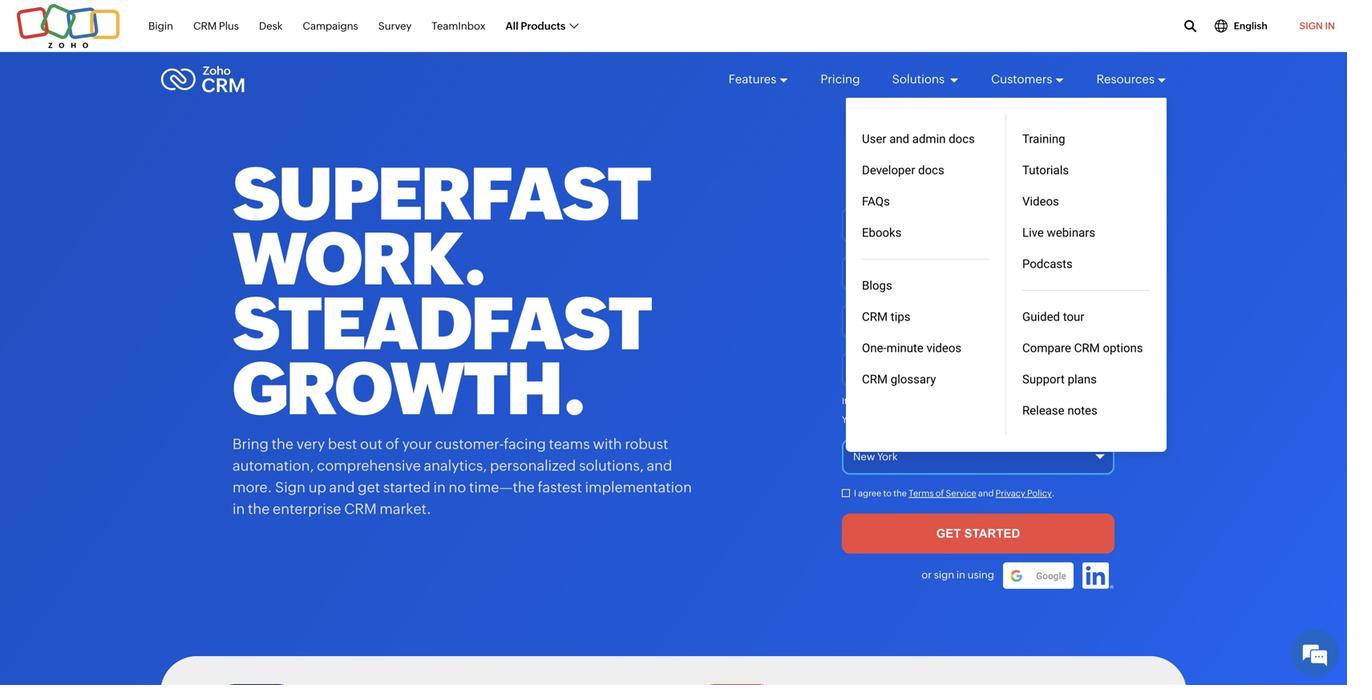 Task type: describe. For each thing, give the bounding box(es) containing it.
docs inside user and admin docs link
[[949, 132, 975, 146]]

data center.
[[976, 415, 1024, 425]]

the right stored on the right bottom of the page
[[947, 415, 961, 425]]

in
[[1325, 20, 1335, 31]]

terms of service link
[[909, 489, 977, 499]]

stored
[[910, 415, 936, 425]]

i agree to the terms of service and privacy policy .
[[854, 489, 1055, 499]]

facing
[[504, 436, 546, 453]]

get
[[358, 480, 380, 496]]

more.
[[233, 480, 272, 496]]

0 vertical spatial with
[[954, 176, 986, 193]]

zoho crm logo image
[[160, 62, 245, 97]]

campaigns
[[303, 20, 358, 32]]

your
[[842, 415, 860, 425]]

fastest
[[538, 480, 582, 496]]

crm inside superfast work. steadfast growth. bring the very best out of your customer-facing teams with robust automation, comprehensive analytics, personalized solutions, and more. sign up and get started in no time—the fastest implementation in the enterprise crm market.
[[344, 501, 377, 518]]

faqs
[[862, 194, 890, 209]]

all products
[[506, 20, 566, 32]]

live webinars link
[[1022, 217, 1151, 249]]

user and admin docs link
[[862, 123, 990, 155]]

desk link
[[259, 11, 283, 41]]

+1
[[852, 365, 861, 377]]

videos
[[1022, 194, 1059, 209]]

in right sign
[[957, 569, 966, 581]]

ip
[[1065, 397, 1073, 407]]

i
[[854, 489, 857, 499]]

crm for crm plus
[[193, 20, 217, 32]]

webinars
[[1047, 226, 1096, 240]]

crm plus
[[193, 20, 239, 32]]

minute
[[887, 341, 924, 355]]

developer docs link
[[862, 155, 990, 186]]

teaminbox link
[[432, 11, 486, 41]]

it
[[842, 397, 848, 407]]

guided tour link
[[1022, 291, 1151, 333]]

comprehensive
[[317, 458, 421, 474]]

support plans
[[1022, 373, 1097, 387]]

policy
[[1027, 489, 1052, 499]]

service
[[946, 489, 977, 499]]

training
[[1022, 132, 1065, 146]]

started inside superfast work. steadfast growth. bring the very best out of your customer-facing teams with robust automation, comprehensive analytics, personalized solutions, and more. sign up and get started in no time—the fastest implementation in the enterprise crm market.
[[383, 480, 431, 496]]

very
[[296, 436, 325, 453]]

sign in link
[[1288, 10, 1347, 42]]

will
[[882, 415, 896, 425]]

resources link
[[1097, 58, 1167, 101]]

admin
[[912, 132, 946, 146]]

in left no
[[433, 480, 446, 496]]

ebooks link
[[862, 217, 990, 260]]

free
[[1026, 176, 1055, 193]]

developer docs
[[862, 163, 944, 177]]

one-
[[862, 341, 887, 355]]

or
[[922, 569, 932, 581]]

time—the
[[469, 480, 535, 496]]

support plans link
[[1022, 364, 1151, 395]]

using
[[968, 569, 994, 581]]

crm glossary link
[[862, 364, 990, 426]]

trial
[[1059, 176, 1087, 193]]

guided
[[1022, 310, 1060, 324]]

implementation
[[585, 480, 692, 496]]

in right you're
[[916, 397, 923, 407]]

work.
[[233, 218, 486, 301]]

and left privacy
[[978, 489, 994, 499]]

english
[[1234, 20, 1268, 31]]

be
[[897, 415, 908, 425]]

robust
[[625, 436, 668, 453]]

customer-
[[435, 436, 504, 453]]

1 horizontal spatial your
[[990, 176, 1023, 193]]

out
[[360, 436, 383, 453]]

support
[[1022, 373, 1065, 387]]

tour
[[1063, 310, 1085, 324]]

compare crm options link
[[1022, 333, 1151, 364]]

or sign in using
[[922, 569, 994, 581]]

release notes link
[[1022, 395, 1151, 427]]

blogs link
[[862, 260, 990, 302]]

growth.
[[233, 348, 585, 431]]

privacy
[[996, 489, 1026, 499]]

crm tips link
[[862, 302, 990, 333]]

videos
[[927, 341, 962, 355]]

desk
[[259, 20, 283, 32]]

and right 'up' at the left bottom
[[329, 480, 355, 496]]

notes
[[1068, 404, 1098, 418]]

your inside superfast work. steadfast growth. bring the very best out of your customer-facing teams with robust automation, comprehensive analytics, personalized solutions, and more. sign up and get started in no time—the fastest implementation in the enterprise crm market.
[[402, 436, 432, 453]]

of inside superfast work. steadfast growth. bring the very best out of your customer-facing teams with robust automation, comprehensive analytics, personalized solutions, and more. sign up and get started in no time—the fastest implementation in the enterprise crm market.
[[385, 436, 399, 453]]

crm plus link
[[193, 11, 239, 41]]

2 data from the left
[[976, 415, 994, 425]]



Task type: locate. For each thing, give the bounding box(es) containing it.
get
[[870, 176, 896, 193]]

the
[[925, 397, 939, 407], [947, 415, 961, 425], [272, 436, 294, 453], [894, 489, 907, 499], [248, 501, 270, 518]]

sign
[[275, 480, 306, 496]]

1 vertical spatial your
[[1045, 397, 1063, 407]]

like
[[873, 397, 887, 407]]

1 horizontal spatial started
[[899, 176, 951, 193]]

crm left tips
[[862, 310, 888, 324]]

docs right the admin
[[949, 132, 975, 146]]

teaminbox
[[432, 20, 486, 32]]

ebooks
[[862, 226, 902, 240]]

release notes
[[1022, 404, 1098, 418]]

0 vertical spatial docs
[[949, 132, 975, 146]]

the down more.
[[248, 501, 270, 518]]

bigin link
[[148, 11, 173, 41]]

no
[[449, 480, 466, 496]]

superfast
[[233, 153, 650, 236]]

your up analytics,
[[402, 436, 432, 453]]

and down robust on the left bottom of page
[[647, 458, 672, 474]]

your left ip
[[1045, 397, 1063, 407]]

0 horizontal spatial your
[[402, 436, 432, 453]]

0 horizontal spatial with
[[593, 436, 622, 453]]

market.
[[380, 501, 431, 518]]

with
[[954, 176, 986, 193], [593, 436, 622, 453]]

crm right the +1
[[862, 373, 888, 387]]

survey
[[378, 20, 412, 32]]

the right the to
[[894, 489, 907, 499]]

the up stored on the right bottom of the page
[[925, 397, 939, 407]]

user and admin docs
[[862, 132, 975, 146]]

one-minute videos
[[862, 341, 962, 355]]

started right get
[[899, 176, 951, 193]]

1 vertical spatial with
[[593, 436, 622, 453]]

1 vertical spatial of
[[936, 489, 944, 499]]

faqs link
[[862, 186, 990, 217]]

resources
[[1097, 72, 1155, 86]]

superfast work. steadfast growth. bring the very best out of your customer-facing teams with robust automation, comprehensive analytics, personalized solutions, and more. sign up and get started in no time—the fastest implementation in the enterprise crm market.
[[233, 153, 692, 518]]

with up solutions,
[[593, 436, 622, 453]]

tutorials link
[[1022, 155, 1151, 186]]

crm glossary
[[862, 373, 936, 387]]

started up market. on the left bottom
[[383, 480, 431, 496]]

all products link
[[506, 11, 578, 41]]

plus
[[219, 20, 239, 32]]

0 vertical spatial started
[[899, 176, 951, 193]]

crm for crm glossary
[[862, 373, 888, 387]]

in right stored on the right bottom of the page
[[938, 415, 945, 425]]

products
[[521, 20, 566, 32]]

1 data from the left
[[862, 415, 880, 425]]

started
[[899, 176, 951, 193], [383, 480, 431, 496]]

best
[[328, 436, 357, 453]]

0 horizontal spatial docs
[[918, 163, 944, 177]]

the up automation,
[[272, 436, 294, 453]]

user
[[862, 132, 887, 146]]

agree
[[858, 489, 882, 499]]

1 horizontal spatial of
[[936, 489, 944, 499]]

2 vertical spatial your
[[402, 436, 432, 453]]

bring
[[233, 436, 269, 453]]

crm tips
[[862, 310, 911, 324]]

docs inside "developer docs" link
[[918, 163, 944, 177]]

and inside user and admin docs link
[[890, 132, 909, 146]]

analytics,
[[424, 458, 487, 474]]

your data will be stored in the
[[842, 415, 962, 425]]

crm for crm tips
[[862, 310, 888, 324]]

of right terms at the right bottom of page
[[936, 489, 944, 499]]

crm up support plans link
[[1074, 341, 1100, 355]]

release
[[1022, 404, 1065, 418]]

survey link
[[378, 11, 412, 41]]

campaigns link
[[303, 11, 358, 41]]

all
[[506, 20, 519, 32]]

live webinars
[[1022, 226, 1096, 240]]

one-minute videos link
[[862, 333, 990, 364]]

it looks like you're in the
[[842, 397, 939, 407]]

with inside superfast work. steadfast growth. bring the very best out of your customer-facing teams with robust automation, comprehensive analytics, personalized solutions, and more. sign up and get started in no time—the fastest implementation in the enterprise crm market.
[[593, 436, 622, 453]]

enterprise
[[273, 501, 341, 518]]

and
[[890, 132, 909, 146], [647, 458, 672, 474], [329, 480, 355, 496], [978, 489, 994, 499]]

videos link
[[1022, 186, 1151, 217]]

data
[[862, 415, 880, 425], [976, 415, 994, 425]]

compare
[[1022, 341, 1071, 355]]

looks
[[849, 397, 871, 407]]

0 vertical spatial your
[[990, 176, 1023, 193]]

tutorials
[[1022, 163, 1069, 177]]

sign in
[[1300, 20, 1335, 31]]

crm inside "link"
[[862, 373, 888, 387]]

privacy policy link
[[996, 489, 1052, 499]]

1 vertical spatial docs
[[918, 163, 944, 177]]

features link
[[729, 58, 789, 101]]

solutions link
[[892, 58, 959, 101]]

based
[[1006, 397, 1031, 407]]

in down more.
[[233, 501, 245, 518]]

docs down the admin
[[918, 163, 944, 177]]

podcasts
[[1022, 257, 1073, 271]]

0 horizontal spatial started
[[383, 480, 431, 496]]

0 horizontal spatial data
[[862, 415, 880, 425]]

with down user and admin docs link
[[954, 176, 986, 193]]

0 horizontal spatial of
[[385, 436, 399, 453]]

1 horizontal spatial with
[[954, 176, 986, 193]]

bigin
[[148, 20, 173, 32]]

1 horizontal spatial data
[[976, 415, 994, 425]]

0 vertical spatial of
[[385, 436, 399, 453]]

2 horizontal spatial your
[[1045, 397, 1063, 407]]

None submit
[[842, 514, 1115, 554]]

.
[[1052, 489, 1055, 499]]

podcasts link
[[1022, 249, 1151, 291]]

sign
[[934, 569, 955, 581]]

crm left plus
[[193, 20, 217, 32]]

your left free
[[990, 176, 1023, 193]]

options
[[1103, 341, 1143, 355]]

developer
[[862, 163, 915, 177]]

live
[[1022, 226, 1044, 240]]

guided tour
[[1022, 310, 1085, 324]]

sign
[[1300, 20, 1323, 31]]

up
[[308, 480, 326, 496]]

based on your ip
[[1006, 397, 1073, 407]]

tips
[[891, 310, 911, 324]]

of right out
[[385, 436, 399, 453]]

blogs
[[862, 279, 892, 293]]

data left will
[[862, 415, 880, 425]]

data left center.
[[976, 415, 994, 425]]

and right user
[[890, 132, 909, 146]]

steadfast
[[233, 283, 651, 366]]

1 vertical spatial started
[[383, 480, 431, 496]]

features
[[729, 72, 777, 86]]

docs
[[949, 132, 975, 146], [918, 163, 944, 177]]

solutions
[[892, 72, 947, 86]]

crm down get
[[344, 501, 377, 518]]

1 horizontal spatial docs
[[949, 132, 975, 146]]

compare crm options
[[1022, 341, 1143, 355]]

terms
[[909, 489, 934, 499]]



Task type: vqa. For each thing, say whether or not it's contained in the screenshot.
for within Enterprise project management (EPM) software helps enterprises to effectively manage, track, collaborate & achieve project goals. Try Zoho Projects for free! ...
no



